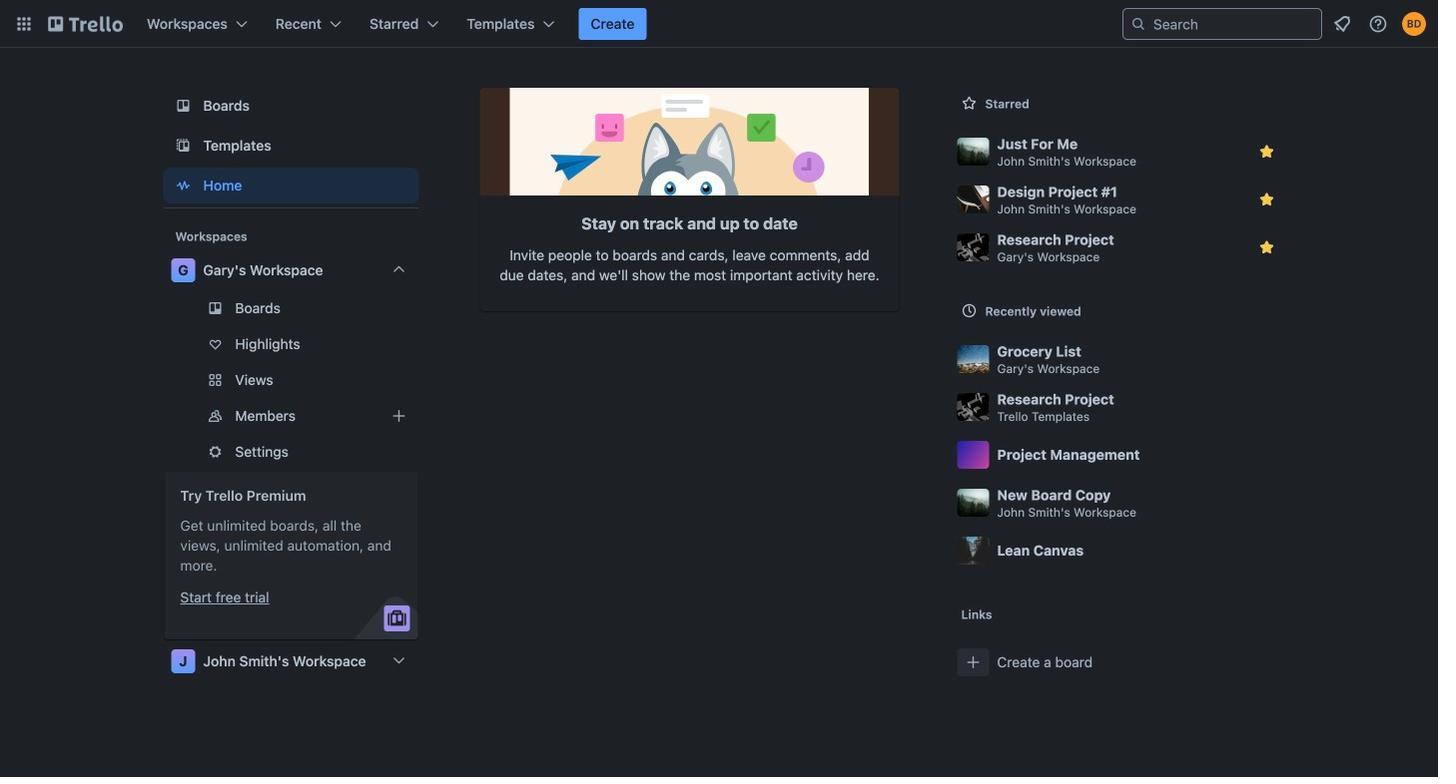 Task type: vqa. For each thing, say whether or not it's contained in the screenshot.
Slack Add
no



Task type: describe. For each thing, give the bounding box(es) containing it.
Search field
[[1146, 10, 1321, 38]]

board image
[[171, 94, 195, 118]]

barb dwyer (barbdwyer3) image
[[1402, 12, 1426, 36]]

back to home image
[[48, 8, 123, 40]]

switch to… image
[[14, 14, 34, 34]]

open information menu image
[[1368, 14, 1388, 34]]

click to star design project #1. it will show up at the top of your boards list. image
[[1257, 190, 1277, 210]]

add image
[[387, 404, 411, 428]]

click to star research project. it will show up at the top of your boards list. image
[[1257, 238, 1277, 258]]



Task type: locate. For each thing, give the bounding box(es) containing it.
home image
[[171, 174, 195, 198]]

click to star just for me. it will show up at the top of your boards list. image
[[1257, 142, 1277, 162]]

search image
[[1130, 16, 1146, 32]]

0 notifications image
[[1330, 12, 1354, 36]]

template board image
[[171, 134, 195, 158]]

primary element
[[0, 0, 1438, 48]]



